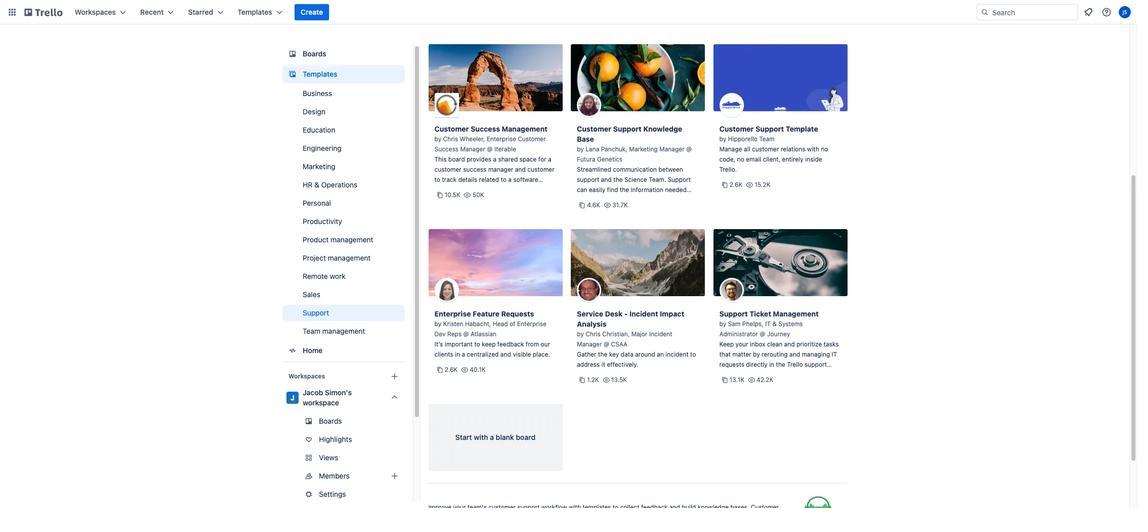 Task type: locate. For each thing, give the bounding box(es) containing it.
no down all at right top
[[738, 156, 745, 163]]

project management
[[303, 254, 371, 262]]

forward image up forward image
[[403, 452, 415, 464]]

0 vertical spatial with
[[808, 145, 820, 153]]

template board image
[[286, 68, 299, 80]]

1 vertical spatial support
[[805, 361, 827, 368]]

@ left "manage" on the right of the page
[[687, 145, 692, 153]]

1 vertical spatial board
[[516, 433, 536, 442]]

1 horizontal spatial enterprise
[[487, 135, 516, 143]]

board inside the 'customer success management by chris wheeler, enterprise customer success manager @ iterable this board provides a shared space for a customer success manager and customer to track details related to a software deployment.'
[[449, 156, 465, 163]]

1 vertical spatial in
[[455, 351, 460, 358]]

1 horizontal spatial workspaces
[[288, 372, 325, 380]]

1 horizontal spatial support
[[805, 361, 827, 368]]

0 horizontal spatial support
[[577, 176, 600, 183]]

engineering link
[[282, 140, 405, 157]]

to left track
[[435, 176, 441, 183]]

deployment.
[[435, 186, 470, 194]]

0 vertical spatial workspaces
[[75, 8, 116, 16]]

1 horizontal spatial board
[[516, 433, 536, 442]]

1 horizontal spatial in
[[577, 206, 582, 214]]

0 horizontal spatial chris
[[443, 135, 458, 143]]

settings link
[[282, 486, 415, 503]]

@ up provides
[[487, 145, 493, 153]]

by up dev
[[435, 320, 442, 328]]

& right hr
[[314, 180, 319, 189]]

project
[[303, 254, 326, 262]]

software
[[514, 176, 539, 183]]

0 horizontal spatial in
[[455, 351, 460, 358]]

0 horizontal spatial 2.6k
[[445, 366, 458, 374]]

management down directly
[[738, 371, 775, 379]]

enterprise down "requests" on the left
[[517, 320, 547, 328]]

start
[[456, 433, 472, 442]]

1 boards link from the top
[[282, 45, 405, 63]]

journey
[[768, 330, 791, 338]]

marketing inside customer support knowledge base by lana panchuk, marketing manager @ futura genetics streamlined communication between support and the science team. support can easily find the information needed and submit a request to the science team in case there is a necessity.
[[629, 145, 658, 153]]

2.6k down clients
[[445, 366, 458, 374]]

management down productivity link
[[330, 235, 373, 244]]

0 vertical spatial board
[[449, 156, 465, 163]]

a left blank on the bottom of the page
[[490, 433, 494, 442]]

2 horizontal spatial in
[[770, 361, 775, 368]]

requests
[[720, 361, 745, 368]]

client,
[[763, 156, 781, 163]]

a inside button
[[490, 433, 494, 442]]

and up find
[[601, 176, 612, 183]]

support up hipporello
[[756, 125, 785, 133]]

customer inside customer support template by hipporello team manage all customer relations with no code, no email client, entirely inside trello.
[[753, 145, 780, 153]]

0 vertical spatial science
[[625, 176, 648, 183]]

customer
[[435, 125, 469, 133], [577, 125, 612, 133], [720, 125, 754, 133], [518, 135, 546, 143]]

boards for views
[[319, 417, 342, 425]]

habacht,
[[465, 320, 491, 328]]

workspaces inside dropdown button
[[75, 8, 116, 16]]

1 horizontal spatial &
[[773, 320, 777, 328]]

support
[[613, 125, 642, 133], [756, 125, 785, 133], [668, 176, 691, 183], [303, 308, 329, 317], [720, 309, 748, 318]]

easily
[[589, 186, 606, 194]]

board image
[[286, 48, 299, 60]]

science down the needed
[[658, 196, 681, 204]]

a
[[493, 156, 497, 163], [548, 156, 552, 163], [509, 176, 512, 183], [611, 196, 614, 204], [622, 206, 626, 214], [462, 351, 465, 358], [490, 433, 494, 442]]

0 horizontal spatial marketing
[[303, 162, 335, 171]]

systems
[[779, 320, 803, 328]]

customer up track
[[435, 166, 462, 173]]

0 vertical spatial no
[[821, 145, 829, 153]]

simon's
[[325, 388, 352, 397]]

incident
[[666, 351, 689, 358]]

1 vertical spatial marketing
[[303, 162, 335, 171]]

members link
[[282, 468, 415, 484]]

the up it
[[599, 351, 608, 358]]

manager down wheeler,
[[461, 145, 486, 153]]

in down rerouting
[[770, 361, 775, 368]]

clients
[[435, 351, 454, 358]]

customer inside customer support knowledge base by lana panchuk, marketing manager @ futura genetics streamlined communication between support and the science team. support can easily find the information needed and submit a request to the science team in case there is a necessity.
[[577, 125, 612, 133]]

hipporello team image
[[720, 93, 744, 117]]

and inside enterprise feature requests by kristen habacht, head of enterprise dev reps @ atlassian it's important to keep feedback from our clients in a centralized and visible place.
[[501, 351, 511, 358]]

& up journey
[[773, 320, 777, 328]]

code,
[[720, 156, 736, 163]]

to inside enterprise feature requests by kristen habacht, head of enterprise dev reps @ atlassian it's important to keep feedback from our clients in a centralized and visible place.
[[475, 340, 480, 348]]

search image
[[981, 8, 989, 16]]

template.
[[777, 371, 804, 379]]

1 horizontal spatial it
[[832, 351, 838, 358]]

0 horizontal spatial it
[[766, 320, 771, 328]]

0 vertical spatial 2.6k
[[730, 181, 743, 189]]

administrator
[[720, 330, 759, 338]]

major
[[632, 330, 648, 338]]

to right incident at the bottom of page
[[691, 351, 696, 358]]

panchuk,
[[601, 145, 628, 153]]

management inside "link"
[[328, 254, 371, 262]]

team down the needed
[[683, 196, 698, 204]]

management down product management link
[[328, 254, 371, 262]]

boards up "highlights"
[[319, 417, 342, 425]]

chris christian, major incident manager @ csaa image
[[577, 278, 602, 302]]

it down ticket
[[766, 320, 771, 328]]

ticket
[[750, 309, 772, 318]]

boards link up highlights link
[[282, 413, 405, 429]]

the down information
[[647, 196, 656, 204]]

1 horizontal spatial marketing
[[629, 145, 658, 153]]

1 forward image from the top
[[403, 452, 415, 464]]

1 horizontal spatial science
[[658, 196, 681, 204]]

hr & operations
[[303, 180, 357, 189]]

find
[[607, 186, 618, 194]]

1 vertical spatial &
[[773, 320, 777, 328]]

management for support ticket management
[[773, 309, 819, 318]]

1 horizontal spatial manager
[[577, 340, 602, 348]]

key
[[610, 351, 619, 358]]

1 vertical spatial enterprise
[[435, 309, 471, 318]]

team inside customer support template by hipporello team manage all customer relations with no code, no email client, entirely inside trello.
[[760, 135, 775, 143]]

0 vertical spatial enterprise
[[487, 135, 516, 143]]

0 vertical spatial management
[[502, 125, 548, 133]]

to left 'keep' on the bottom
[[475, 340, 480, 348]]

13.5k
[[612, 376, 627, 384]]

enterprise up "kristen"
[[435, 309, 471, 318]]

in left case
[[577, 206, 582, 214]]

management inside support ticket management by sam phelps, it & systems administrator @ journey keep your inbox clean and prioritize tasks that matter by rerouting and managing it requests directly in the trello support ticket management template.
[[773, 309, 819, 318]]

customer success management by chris wheeler, enterprise customer success manager @ iterable this board provides a shared space for a customer success manager and customer to track details related to a software deployment.
[[435, 125, 555, 194]]

0 horizontal spatial workspaces
[[75, 8, 116, 16]]

hr
[[303, 180, 312, 189]]

shared
[[498, 156, 518, 163]]

1 horizontal spatial success
[[471, 125, 500, 133]]

no up inside
[[821, 145, 829, 153]]

1 vertical spatial science
[[658, 196, 681, 204]]

support down streamlined
[[577, 176, 600, 183]]

impact
[[660, 309, 685, 318]]

incident right '-'
[[630, 309, 659, 318]]

1.6k
[[445, 16, 457, 24]]

forward image
[[403, 452, 415, 464], [403, 470, 415, 482]]

space
[[520, 156, 537, 163]]

0 horizontal spatial management
[[502, 125, 548, 133]]

prioritize
[[797, 340, 822, 348]]

13.1k
[[730, 376, 745, 384]]

kristen habacht, head of enterprise dev reps @ atlassian image
[[435, 278, 459, 302]]

to down manager
[[501, 176, 507, 183]]

forward image inside views link
[[403, 452, 415, 464]]

keep
[[482, 340, 496, 348]]

customer
[[753, 145, 780, 153], [435, 166, 462, 173], [528, 166, 555, 173]]

incident up an
[[650, 330, 673, 338]]

boards
[[303, 49, 326, 58], [319, 417, 342, 425]]

case
[[584, 206, 598, 214]]

customer up base on the right of the page
[[577, 125, 612, 133]]

customer inside customer support template by hipporello team manage all customer relations with no code, no email client, entirely inside trello.
[[720, 125, 754, 133]]

0 notifications image
[[1083, 6, 1095, 18]]

templates right starred dropdown button
[[238, 8, 272, 16]]

customer up client,
[[753, 145, 780, 153]]

by inside customer support knowledge base by lana panchuk, marketing manager @ futura genetics streamlined communication between support and the science team. support can easily find the information needed and submit a request to the science team in case there is a necessity.
[[577, 145, 584, 153]]

workspace
[[303, 398, 339, 407]]

0 horizontal spatial manager
[[461, 145, 486, 153]]

2 horizontal spatial team
[[760, 135, 775, 143]]

support up panchuk,
[[613, 125, 642, 133]]

by inside customer support template by hipporello team manage all customer relations with no code, no email client, entirely inside trello.
[[720, 135, 727, 143]]

0 vertical spatial forward image
[[403, 452, 415, 464]]

and down the feedback
[[501, 351, 511, 358]]

2 vertical spatial team
[[303, 327, 320, 335]]

customer down for
[[528, 166, 555, 173]]

management for customer success management
[[502, 125, 548, 133]]

workspaces
[[75, 8, 116, 16], [288, 372, 325, 380]]

customer up hipporello
[[720, 125, 754, 133]]

inbox
[[750, 340, 766, 348]]

support inside customer support knowledge base by lana panchuk, marketing manager @ futura genetics streamlined communication between support and the science team. support can easily find the information needed and submit a request to the science team in case there is a necessity.
[[577, 176, 600, 183]]

effectively.
[[607, 361, 639, 368]]

1 horizontal spatial team
[[683, 196, 698, 204]]

2 horizontal spatial manager
[[660, 145, 685, 153]]

1 vertical spatial boards
[[319, 417, 342, 425]]

it down tasks
[[832, 351, 838, 358]]

relations
[[781, 145, 806, 153]]

1 horizontal spatial with
[[808, 145, 820, 153]]

0 horizontal spatial with
[[474, 433, 488, 442]]

manager up gather
[[577, 340, 602, 348]]

and up software
[[515, 166, 526, 173]]

0 horizontal spatial science
[[625, 176, 648, 183]]

remote work link
[[282, 268, 405, 285]]

1 horizontal spatial chris
[[586, 330, 601, 338]]

enterprise
[[487, 135, 516, 143], [435, 309, 471, 318], [517, 320, 547, 328]]

a down important
[[462, 351, 465, 358]]

starred
[[188, 8, 213, 16]]

science down communication
[[625, 176, 648, 183]]

team up client,
[[760, 135, 775, 143]]

support down managing
[[805, 361, 827, 368]]

0 vertical spatial team
[[760, 135, 775, 143]]

success
[[463, 166, 487, 173]]

1 horizontal spatial management
[[773, 309, 819, 318]]

all
[[744, 145, 751, 153]]

2.6k
[[730, 181, 743, 189], [445, 366, 458, 374]]

@ up 'inbox'
[[760, 330, 766, 338]]

from
[[526, 340, 539, 348]]

50k
[[473, 191, 484, 199]]

it
[[766, 320, 771, 328], [832, 351, 838, 358]]

@
[[487, 145, 493, 153], [687, 145, 692, 153], [464, 330, 469, 338], [760, 330, 766, 338], [604, 340, 610, 348]]

1 vertical spatial team
[[683, 196, 698, 204]]

0 vertical spatial boards
[[303, 49, 326, 58]]

forward image right add image
[[403, 470, 415, 482]]

1 vertical spatial 2.6k
[[445, 366, 458, 374]]

with up inside
[[808, 145, 820, 153]]

0 vertical spatial support
[[577, 176, 600, 183]]

team
[[760, 135, 775, 143], [683, 196, 698, 204], [303, 327, 320, 335]]

to up necessity.
[[640, 196, 645, 204]]

productivity link
[[282, 213, 405, 230]]

2.6k down trello.
[[730, 181, 743, 189]]

0 vertical spatial &
[[314, 180, 319, 189]]

by down base on the right of the page
[[577, 145, 584, 153]]

science
[[625, 176, 648, 183], [658, 196, 681, 204]]

inside
[[806, 156, 823, 163]]

team up home
[[303, 327, 320, 335]]

1 horizontal spatial templates
[[303, 70, 337, 78]]

2 vertical spatial in
[[770, 361, 775, 368]]

lana panchuk, marketing manager @ futura genetics image
[[577, 93, 602, 117]]

0 vertical spatial in
[[577, 206, 582, 214]]

1 vertical spatial workspaces
[[288, 372, 325, 380]]

2 boards link from the top
[[282, 413, 405, 429]]

the down rerouting
[[777, 361, 786, 368]]

important
[[445, 340, 473, 348]]

@ right reps
[[464, 330, 469, 338]]

email
[[746, 156, 762, 163]]

2 horizontal spatial customer
[[753, 145, 780, 153]]

open information menu image
[[1102, 7, 1112, 17]]

blank
[[496, 433, 514, 442]]

0 vertical spatial chris
[[443, 135, 458, 143]]

manager up between
[[660, 145, 685, 153]]

board right this
[[449, 156, 465, 163]]

in down important
[[455, 351, 460, 358]]

support inside customer support template by hipporello team manage all customer relations with no code, no email client, entirely inside trello.
[[756, 125, 785, 133]]

by up this
[[435, 135, 442, 143]]

to inside customer support knowledge base by lana panchuk, marketing manager @ futura genetics streamlined communication between support and the science team. support can easily find the information needed and submit a request to the science team in case there is a necessity.
[[640, 196, 645, 204]]

2 forward image from the top
[[403, 470, 415, 482]]

management for product management
[[330, 235, 373, 244]]

1 vertical spatial templates
[[303, 70, 337, 78]]

management up iterable
[[502, 125, 548, 133]]

enterprise up iterable
[[487, 135, 516, 143]]

1 horizontal spatial no
[[821, 145, 829, 153]]

marketing up communication
[[629, 145, 658, 153]]

desk
[[605, 309, 623, 318]]

management inside support ticket management by sam phelps, it & systems administrator @ journey keep your inbox clean and prioritize tasks that matter by rerouting and managing it requests directly in the trello support ticket management template.
[[738, 371, 775, 379]]

1 vertical spatial management
[[773, 309, 819, 318]]

boards right board icon
[[303, 49, 326, 58]]

needed
[[666, 186, 687, 194]]

marketing link
[[282, 159, 405, 175]]

the up find
[[614, 176, 623, 183]]

2 vertical spatial enterprise
[[517, 320, 547, 328]]

support up the needed
[[668, 176, 691, 183]]

atlassian
[[471, 330, 497, 338]]

management up the systems
[[773, 309, 819, 318]]

1 vertical spatial chris
[[586, 330, 601, 338]]

31.7k
[[613, 201, 628, 209]]

reps
[[448, 330, 462, 338]]

trello
[[788, 361, 803, 368]]

sam
[[728, 320, 741, 328]]

education
[[303, 126, 335, 134]]

marketing down engineering
[[303, 162, 335, 171]]

no
[[821, 145, 829, 153], [738, 156, 745, 163]]

0 vertical spatial it
[[766, 320, 771, 328]]

success up wheeler,
[[471, 125, 500, 133]]

by up "manage" on the right of the page
[[720, 135, 727, 143]]

1 vertical spatial boards link
[[282, 413, 405, 429]]

1 vertical spatial success
[[435, 145, 459, 153]]

templates up business
[[303, 70, 337, 78]]

to inside service desk - incident impact analysis by chris christian, major incident manager @ csaa gather the key data around an incident to address it effectively.
[[691, 351, 696, 358]]

and up trello
[[790, 351, 801, 358]]

entirely
[[783, 156, 804, 163]]

personal
[[303, 199, 331, 207]]

managing
[[802, 351, 830, 358]]

by down analysis
[[577, 330, 584, 338]]

0 horizontal spatial team
[[303, 327, 320, 335]]

information
[[631, 186, 664, 194]]

management inside the 'customer success management by chris wheeler, enterprise customer success manager @ iterable this board provides a shared space for a customer success manager and customer to track details related to a software deployment.'
[[502, 125, 548, 133]]

0 horizontal spatial enterprise
[[435, 309, 471, 318]]

1 horizontal spatial 2.6k
[[730, 181, 743, 189]]

2.6k for customer support template
[[730, 181, 743, 189]]

0 vertical spatial marketing
[[629, 145, 658, 153]]

necessity.
[[627, 206, 656, 214]]

board right blank on the bottom of the page
[[516, 433, 536, 442]]

@ inside service desk - incident impact analysis by chris christian, major incident manager @ csaa gather the key data around an incident to address it effectively.
[[604, 340, 610, 348]]

support up sam
[[720, 309, 748, 318]]

boards link for home
[[282, 45, 405, 63]]

0 vertical spatial boards link
[[282, 45, 405, 63]]

support inside support ticket management by sam phelps, it & systems administrator @ journey keep your inbox clean and prioritize tasks that matter by rerouting and managing it requests directly in the trello support ticket management template.
[[720, 309, 748, 318]]

business link
[[282, 85, 405, 102]]

customer up wheeler,
[[435, 125, 469, 133]]

customer support knowledge base by lana panchuk, marketing manager @ futura genetics streamlined communication between support and the science team. support can easily find the information needed and submit a request to the science team in case there is a necessity.
[[577, 125, 698, 214]]

support inside support ticket management by sam phelps, it & systems administrator @ journey keep your inbox clean and prioritize tasks that matter by rerouting and managing it requests directly in the trello support ticket management template.
[[805, 361, 827, 368]]

& inside support ticket management by sam phelps, it & systems administrator @ journey keep your inbox clean and prioritize tasks that matter by rerouting and managing it requests directly in the trello support ticket management template.
[[773, 320, 777, 328]]

1 vertical spatial with
[[474, 433, 488, 442]]

1 vertical spatial forward image
[[403, 470, 415, 482]]

success up this
[[435, 145, 459, 153]]

boards link up templates link
[[282, 45, 405, 63]]

@ up key
[[604, 340, 610, 348]]

customer up 'space'
[[518, 135, 546, 143]]

0 horizontal spatial templates
[[238, 8, 272, 16]]

chris down analysis
[[586, 330, 601, 338]]

management down support link
[[322, 327, 365, 335]]

0 horizontal spatial board
[[449, 156, 465, 163]]

support icon image
[[782, 496, 848, 508]]

1 vertical spatial no
[[738, 156, 745, 163]]

chris left wheeler,
[[443, 135, 458, 143]]

with right start
[[474, 433, 488, 442]]

0 vertical spatial templates
[[238, 8, 272, 16]]



Task type: vqa. For each thing, say whether or not it's contained in the screenshot.


Task type: describe. For each thing, give the bounding box(es) containing it.
management for project management
[[328, 254, 371, 262]]

and down can
[[577, 196, 588, 204]]

by inside enterprise feature requests by kristen habacht, head of enterprise dev reps @ atlassian it's important to keep feedback from our clients in a centralized and visible place.
[[435, 320, 442, 328]]

address
[[577, 361, 600, 368]]

service desk - incident impact analysis by chris christian, major incident manager @ csaa gather the key data around an incident to address it effectively.
[[577, 309, 696, 368]]

templates button
[[232, 4, 289, 20]]

education link
[[282, 122, 405, 138]]

in inside enterprise feature requests by kristen habacht, head of enterprise dev reps @ atlassian it's important to keep feedback from our clients in a centralized and visible place.
[[455, 351, 460, 358]]

around
[[636, 351, 656, 358]]

jacob simon's workspace
[[303, 388, 352, 407]]

-
[[625, 309, 628, 318]]

recent
[[140, 8, 164, 16]]

create
[[301, 8, 323, 16]]

primary element
[[0, 0, 1138, 24]]

chris inside service desk - incident impact analysis by chris christian, major incident manager @ csaa gather the key data around an incident to address it effectively.
[[586, 330, 601, 338]]

highlights
[[319, 435, 352, 444]]

start with a blank board
[[456, 433, 536, 442]]

there
[[599, 206, 614, 214]]

tasks
[[824, 340, 839, 348]]

futura
[[577, 156, 596, 163]]

team.
[[649, 176, 666, 183]]

1 vertical spatial it
[[832, 351, 838, 358]]

christian,
[[603, 330, 630, 338]]

forward image inside members link
[[403, 470, 415, 482]]

by inside service desk - incident impact analysis by chris christian, major incident manager @ csaa gather the key data around an incident to address it effectively.
[[577, 330, 584, 338]]

hr & operations link
[[282, 177, 405, 193]]

30.4k
[[753, 16, 770, 24]]

business
[[303, 89, 332, 98]]

feedback
[[498, 340, 524, 348]]

rerouting
[[762, 351, 788, 358]]

start with a blank board button
[[429, 404, 563, 471]]

create a workspace image
[[388, 370, 401, 383]]

a right for
[[548, 156, 552, 163]]

of
[[510, 320, 516, 328]]

members
[[319, 472, 350, 480]]

team management
[[303, 327, 365, 335]]

Search field
[[989, 5, 1078, 20]]

manager inside customer support knowledge base by lana panchuk, marketing manager @ futura genetics streamlined communication between support and the science team. support can easily find the information needed and submit a request to the science team in case there is a necessity.
[[660, 145, 685, 153]]

by inside the 'customer success management by chris wheeler, enterprise customer success manager @ iterable this board provides a shared space for a customer success manager and customer to track details related to a software deployment.'
[[435, 135, 442, 143]]

trello.
[[720, 166, 737, 173]]

2.6k for enterprise feature requests
[[445, 366, 458, 374]]

by left sam
[[720, 320, 727, 328]]

clean
[[768, 340, 783, 348]]

and right 'clean'
[[785, 340, 795, 348]]

recent button
[[134, 4, 180, 20]]

0 horizontal spatial success
[[435, 145, 459, 153]]

request
[[616, 196, 638, 204]]

customer for customer support knowledge base
[[577, 125, 612, 133]]

7.1k
[[730, 16, 741, 24]]

0 vertical spatial incident
[[630, 309, 659, 318]]

iterable
[[495, 145, 516, 153]]

templates inside popup button
[[238, 8, 272, 16]]

13.9k
[[469, 16, 485, 24]]

a right is at the right top of the page
[[622, 206, 626, 214]]

highlights link
[[282, 431, 405, 448]]

settings
[[319, 490, 346, 499]]

a up manager
[[493, 156, 497, 163]]

chris wheeler, enterprise customer success manager @ iterable image
[[435, 93, 459, 117]]

and inside the 'customer success management by chris wheeler, enterprise customer success manager @ iterable this board provides a shared space for a customer success manager and customer to track details related to a software deployment.'
[[515, 166, 526, 173]]

the up request
[[620, 186, 629, 194]]

10.5k
[[445, 191, 461, 199]]

remote
[[303, 272, 328, 281]]

4.6k
[[587, 201, 601, 209]]

chris inside the 'customer success management by chris wheeler, enterprise customer success manager @ iterable this board provides a shared space for a customer success manager and customer to track details related to a software deployment.'
[[443, 135, 458, 143]]

with inside customer support template by hipporello team manage all customer relations with no code, no email client, entirely inside trello.
[[808, 145, 820, 153]]

boards link for views
[[282, 413, 405, 429]]

it
[[602, 361, 606, 368]]

forward image
[[403, 488, 415, 501]]

starred button
[[182, 4, 230, 20]]

provides
[[467, 156, 492, 163]]

1.2k
[[587, 376, 600, 384]]

an
[[657, 351, 664, 358]]

manager inside the 'customer success management by chris wheeler, enterprise customer success manager @ iterable this board provides a shared space for a customer success manager and customer to track details related to a software deployment.'
[[461, 145, 486, 153]]

streamlined
[[577, 166, 612, 173]]

track
[[442, 176, 457, 183]]

genetics
[[598, 156, 623, 163]]

phelps,
[[743, 320, 764, 328]]

customer for customer success management
[[435, 125, 469, 133]]

sam phelps, it & systems administrator @ journey image
[[720, 278, 744, 302]]

project management link
[[282, 250, 405, 266]]

centralized
[[467, 351, 499, 358]]

sales
[[303, 290, 320, 299]]

our
[[541, 340, 551, 348]]

with inside button
[[474, 433, 488, 442]]

15.2k
[[755, 181, 771, 189]]

jacob simon (jacobsimon16) image
[[1120, 6, 1132, 18]]

management for team management
[[322, 327, 365, 335]]

boards for home
[[303, 49, 326, 58]]

product management
[[303, 235, 373, 244]]

enterprise inside the 'customer success management by chris wheeler, enterprise customer success manager @ iterable this board provides a shared space for a customer success manager and customer to track details related to a software deployment.'
[[487, 135, 516, 143]]

customer for customer support template
[[720, 125, 754, 133]]

lana
[[586, 145, 600, 153]]

directly
[[747, 361, 768, 368]]

a down manager
[[509, 176, 512, 183]]

jacob
[[303, 388, 323, 397]]

1 horizontal spatial customer
[[528, 166, 555, 173]]

0 horizontal spatial no
[[738, 156, 745, 163]]

submit
[[590, 196, 609, 204]]

board inside button
[[516, 433, 536, 442]]

product management link
[[282, 232, 405, 248]]

the inside support ticket management by sam phelps, it & systems administrator @ journey keep your inbox clean and prioritize tasks that matter by rerouting and managing it requests directly in the trello support ticket management template.
[[777, 361, 786, 368]]

manage
[[720, 145, 743, 153]]

0 horizontal spatial &
[[314, 180, 319, 189]]

service
[[577, 309, 604, 318]]

this
[[435, 156, 447, 163]]

add image
[[388, 470, 401, 482]]

knowledge
[[644, 125, 683, 133]]

@ inside customer support knowledge base by lana panchuk, marketing manager @ futura genetics streamlined communication between support and the science team. support can easily find the information needed and submit a request to the science team in case there is a necessity.
[[687, 145, 692, 153]]

@ inside the 'customer success management by chris wheeler, enterprise customer success manager @ iterable this board provides a shared space for a customer success manager and customer to track details related to a software deployment.'
[[487, 145, 493, 153]]

the inside service desk - incident impact analysis by chris christian, major incident manager @ csaa gather the key data around an incident to address it effectively.
[[599, 351, 608, 358]]

0 horizontal spatial customer
[[435, 166, 462, 173]]

matter
[[733, 351, 752, 358]]

manager
[[489, 166, 514, 173]]

product
[[303, 235, 329, 244]]

@ inside enterprise feature requests by kristen habacht, head of enterprise dev reps @ atlassian it's important to keep feedback from our clients in a centralized and visible place.
[[464, 330, 469, 338]]

manager inside service desk - incident impact analysis by chris christian, major incident manager @ csaa gather the key data around an incident to address it effectively.
[[577, 340, 602, 348]]

in inside support ticket management by sam phelps, it & systems administrator @ journey keep your inbox clean and prioritize tasks that matter by rerouting and managing it requests directly in the trello support ticket management template.
[[770, 361, 775, 368]]

support down sales
[[303, 308, 329, 317]]

team inside customer support knowledge base by lana panchuk, marketing manager @ futura genetics streamlined communication between support and the science team. support can easily find the information needed and submit a request to the science team in case there is a necessity.
[[683, 196, 698, 204]]

2 horizontal spatial enterprise
[[517, 320, 547, 328]]

a inside enterprise feature requests by kristen habacht, head of enterprise dev reps @ atlassian it's important to keep feedback from our clients in a centralized and visible place.
[[462, 351, 465, 358]]

feature
[[473, 309, 500, 318]]

in inside customer support knowledge base by lana panchuk, marketing manager @ futura genetics streamlined communication between support and the science team. support can easily find the information needed and submit a request to the science team in case there is a necessity.
[[577, 206, 582, 214]]

j
[[290, 393, 295, 402]]

operations
[[321, 180, 357, 189]]

communication
[[613, 166, 657, 173]]

40.1k
[[470, 366, 486, 374]]

head
[[493, 320, 508, 328]]

by up directly
[[754, 351, 760, 358]]

@ inside support ticket management by sam phelps, it & systems administrator @ journey keep your inbox clean and prioritize tasks that matter by rerouting and managing it requests directly in the trello support ticket management template.
[[760, 330, 766, 338]]

for
[[539, 156, 547, 163]]

a down find
[[611, 196, 614, 204]]

sales link
[[282, 287, 405, 303]]

data
[[621, 351, 634, 358]]

csaa
[[611, 340, 628, 348]]

0 vertical spatial success
[[471, 125, 500, 133]]

details
[[459, 176, 478, 183]]

1 vertical spatial incident
[[650, 330, 673, 338]]

home image
[[286, 345, 299, 357]]

back to home image
[[24, 4, 63, 20]]



